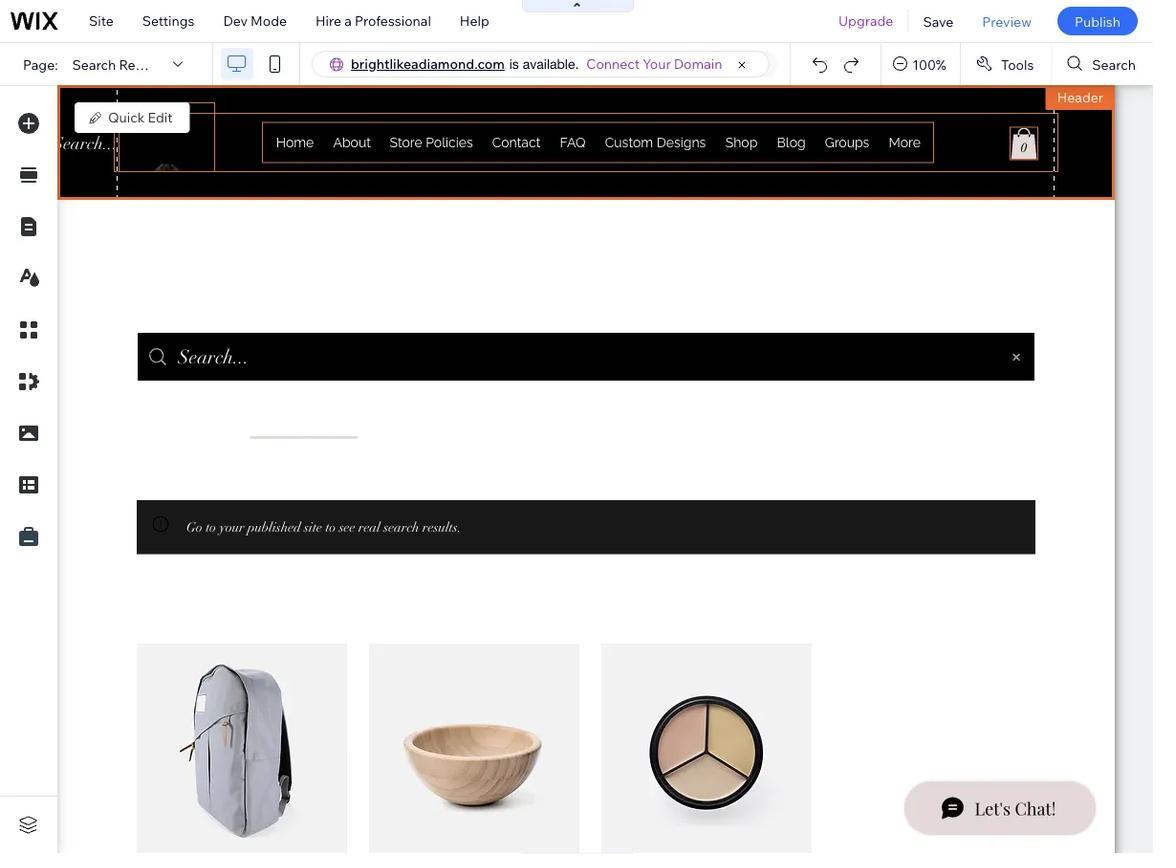 Task type: describe. For each thing, give the bounding box(es) containing it.
is available. connect your domain
[[510, 55, 723, 72]]

100%
[[913, 56, 947, 72]]

brightlikeadiamond.com
[[351, 55, 505, 72]]

your
[[643, 55, 671, 72]]

search for search
[[1093, 56, 1137, 72]]

is
[[510, 56, 519, 72]]

quick
[[108, 109, 145, 126]]

available.
[[523, 56, 579, 72]]

search for search results
[[72, 56, 116, 72]]

mode
[[251, 12, 287, 29]]

edit
[[148, 109, 173, 126]]

connect
[[587, 55, 640, 72]]

save button
[[909, 0, 969, 42]]



Task type: locate. For each thing, give the bounding box(es) containing it.
search down site on the left of the page
[[72, 56, 116, 72]]

domain
[[674, 55, 723, 72]]

site
[[89, 12, 114, 29]]

hire a professional
[[316, 12, 431, 29]]

results
[[119, 56, 165, 72]]

dev mode
[[223, 12, 287, 29]]

search inside button
[[1093, 56, 1137, 72]]

100% button
[[882, 43, 960, 85]]

0 horizontal spatial search
[[72, 56, 116, 72]]

search
[[72, 56, 116, 72], [1093, 56, 1137, 72]]

tools button
[[961, 43, 1052, 85]]

dev
[[223, 12, 248, 29]]

search results
[[72, 56, 165, 72]]

save
[[924, 13, 954, 29]]

publish button
[[1058, 7, 1138, 35]]

tools
[[1002, 56, 1035, 72]]

header
[[1058, 89, 1104, 106]]

search button
[[1053, 43, 1154, 85]]

a
[[345, 12, 352, 29]]

help
[[460, 12, 490, 29]]

quick edit
[[108, 109, 173, 126]]

professional
[[355, 12, 431, 29]]

publish
[[1075, 13, 1121, 29]]

settings
[[142, 12, 195, 29]]

hire
[[316, 12, 342, 29]]

1 horizontal spatial search
[[1093, 56, 1137, 72]]

preview button
[[969, 0, 1047, 42]]

search down publish button
[[1093, 56, 1137, 72]]

2 search from the left
[[1093, 56, 1137, 72]]

1 search from the left
[[72, 56, 116, 72]]

preview
[[983, 13, 1032, 29]]

upgrade
[[839, 12, 894, 29]]



Task type: vqa. For each thing, say whether or not it's contained in the screenshot.
BLOG
no



